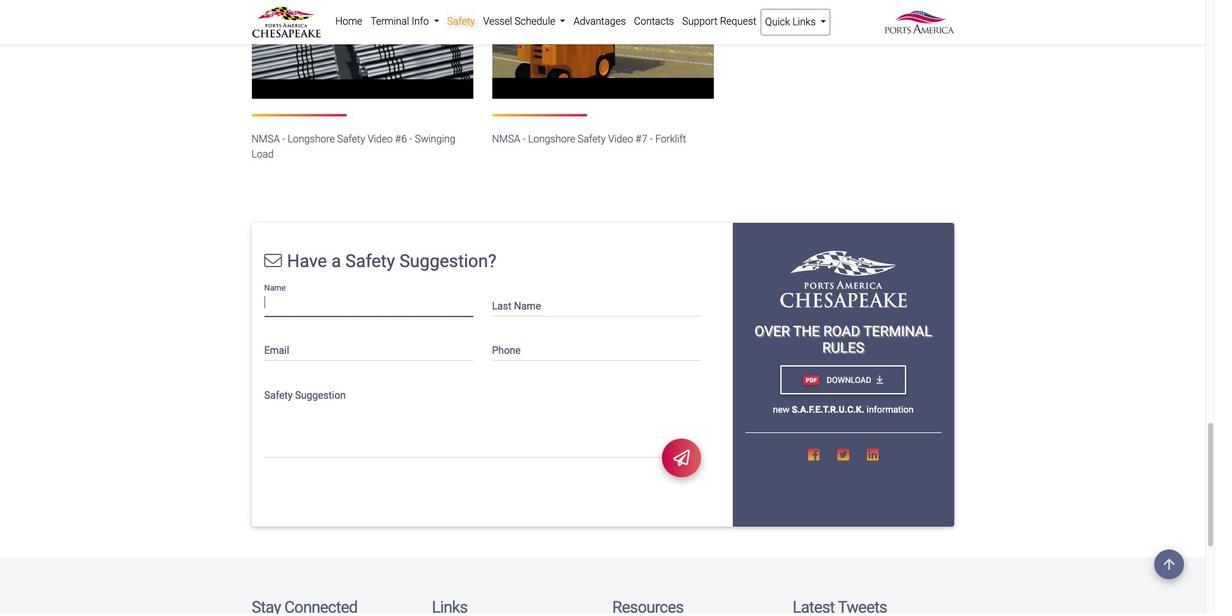 Task type: describe. For each thing, give the bounding box(es) containing it.
Name text field
[[264, 292, 473, 317]]

facebook square image
[[808, 448, 820, 462]]

request
[[720, 15, 757, 27]]

terminal info link
[[367, 9, 443, 34]]

to for #7
[[586, 10, 598, 21]]

click for #7
[[557, 10, 583, 21]]

over
[[755, 323, 790, 339]]

support
[[683, 15, 718, 27]]

have a safety suggestion?
[[287, 251, 497, 271]]

longshore for nmsa - longshore safety video #6 - swinging load
[[288, 133, 335, 145]]

click to watch for #6
[[317, 10, 392, 21]]

contacts link
[[630, 9, 679, 34]]

seagirt terminal image
[[781, 251, 907, 308]]

nmsa - longshore safety video #7 - forklift
[[492, 133, 687, 145]]

schedule
[[515, 15, 556, 27]]

safety left vessel
[[447, 15, 475, 27]]

information
[[867, 405, 914, 416]]

watch for #7
[[600, 10, 633, 21]]

have
[[287, 251, 327, 271]]

home
[[336, 15, 363, 27]]

safety link
[[443, 9, 479, 34]]

video image for #7
[[492, 0, 714, 99]]

support request
[[683, 15, 757, 27]]

twitter square image
[[838, 448, 850, 462]]

youtube image for #7
[[633, 10, 649, 20]]

last name
[[492, 300, 541, 312]]

info
[[412, 15, 429, 27]]

youtube image for #6
[[392, 10, 408, 20]]

click for #6
[[317, 10, 343, 21]]

1 vertical spatial name
[[514, 300, 541, 312]]

links
[[793, 16, 816, 28]]

#6
[[395, 133, 407, 145]]

4 - from the left
[[650, 133, 653, 145]]

support request link
[[679, 9, 761, 34]]

nmsa for nmsa - longshore safety video #7 - forklift
[[492, 133, 521, 145]]

longshore for nmsa - longshore safety video #7 - forklift
[[528, 133, 576, 145]]

terminal
[[371, 15, 409, 27]]

watch for #6
[[359, 10, 392, 21]]

quick
[[766, 16, 791, 28]]

to for #6
[[345, 10, 357, 21]]

terminal info
[[371, 15, 432, 27]]



Task type: vqa. For each thing, say whether or not it's contained in the screenshot.
Terminal Info
yes



Task type: locate. For each thing, give the bounding box(es) containing it.
1 horizontal spatial to
[[586, 10, 598, 21]]

suggestion
[[295, 389, 346, 401]]

#7
[[636, 133, 648, 145]]

nmsa inside nmsa - longshore safety video #6 - swinging load
[[252, 133, 280, 145]]

safety inside nmsa - longshore safety video #6 - swinging load
[[337, 133, 365, 145]]

video for #7
[[609, 133, 634, 145]]

1 horizontal spatial click to watch
[[557, 10, 633, 21]]

1 horizontal spatial nmsa
[[492, 133, 521, 145]]

click left terminal
[[317, 10, 343, 21]]

0 horizontal spatial longshore
[[288, 133, 335, 145]]

video image for #6
[[252, 0, 473, 99]]

longshore
[[288, 133, 335, 145], [528, 133, 576, 145]]

1 watch from the left
[[359, 10, 392, 21]]

safety suggestion
[[264, 389, 346, 401]]

1 click to watch link from the left
[[292, 0, 433, 33]]

1 - from the left
[[282, 133, 285, 145]]

video for #6
[[368, 133, 393, 145]]

1 horizontal spatial longshore
[[528, 133, 576, 145]]

vessel
[[483, 15, 513, 27]]

the
[[794, 323, 820, 339]]

quick links
[[766, 16, 819, 28]]

1 click from the left
[[317, 10, 343, 21]]

pdf
[[806, 377, 818, 383]]

linkedin image
[[867, 448, 879, 462]]

to right schedule
[[586, 10, 598, 21]]

3 - from the left
[[523, 133, 526, 145]]

click to watch for #7
[[557, 10, 633, 21]]

nmsa for nmsa - longshore safety video #6 - swinging load
[[252, 133, 280, 145]]

1 horizontal spatial click
[[557, 10, 583, 21]]

0 horizontal spatial youtube image
[[392, 10, 408, 20]]

click to watch link
[[292, 0, 433, 33], [533, 0, 673, 33]]

youtube image
[[392, 10, 408, 20], [633, 10, 649, 20]]

s.a.f.e.t.r.u.c.k.
[[792, 405, 865, 416]]

go to top image
[[1155, 550, 1185, 579]]

vessel schedule
[[483, 15, 558, 27]]

click right schedule
[[557, 10, 583, 21]]

nmsa
[[252, 133, 280, 145], [492, 133, 521, 145]]

click to watch link for #7
[[533, 0, 673, 33]]

1 video from the left
[[368, 133, 393, 145]]

watch
[[359, 10, 392, 21], [600, 10, 633, 21]]

video
[[368, 133, 393, 145], [609, 133, 634, 145]]

1 video image from the left
[[252, 0, 473, 99]]

safety right a
[[346, 251, 395, 271]]

1 horizontal spatial video
[[609, 133, 634, 145]]

youtube image left info
[[392, 10, 408, 20]]

click
[[317, 10, 343, 21], [557, 10, 583, 21]]

2 longshore from the left
[[528, 133, 576, 145]]

phone
[[492, 345, 521, 357]]

Phone text field
[[492, 337, 701, 361]]

nmsa - longshore safety video #6 - swinging load
[[252, 133, 456, 160]]

0 horizontal spatial click to watch
[[317, 10, 392, 21]]

1 horizontal spatial watch
[[600, 10, 633, 21]]

road
[[824, 323, 861, 339]]

arrow to bottom image
[[877, 375, 884, 384]]

Email text field
[[264, 337, 473, 361]]

safety
[[447, 15, 475, 27], [337, 133, 365, 145], [578, 133, 606, 145], [346, 251, 395, 271], [264, 389, 293, 401]]

1 youtube image from the left
[[392, 10, 408, 20]]

longshore inside nmsa - longshore safety video #6 - swinging load
[[288, 133, 335, 145]]

0 horizontal spatial nmsa
[[252, 133, 280, 145]]

2 click from the left
[[557, 10, 583, 21]]

video left #6
[[368, 133, 393, 145]]

safety left #7 on the top of the page
[[578, 133, 606, 145]]

vessel schedule link
[[479, 9, 570, 34]]

name up email on the left bottom
[[264, 283, 286, 292]]

load
[[252, 148, 274, 160]]

download
[[825, 375, 872, 385]]

video left #7 on the top of the page
[[609, 133, 634, 145]]

youtube image right advantages on the top of page
[[633, 10, 649, 20]]

2 video image from the left
[[492, 0, 714, 99]]

0 horizontal spatial watch
[[359, 10, 392, 21]]

click to watch
[[317, 10, 392, 21], [557, 10, 633, 21]]

terminal
[[864, 323, 933, 339]]

last
[[492, 300, 512, 312]]

new
[[773, 405, 790, 416]]

1 horizontal spatial name
[[514, 300, 541, 312]]

to
[[345, 10, 357, 21], [586, 10, 598, 21]]

forklift
[[656, 133, 687, 145]]

1 click to watch from the left
[[317, 10, 392, 21]]

advantages link
[[570, 9, 630, 34]]

0 horizontal spatial video
[[368, 133, 393, 145]]

0 horizontal spatial video image
[[252, 0, 473, 99]]

contacts
[[634, 15, 675, 27]]

0 horizontal spatial name
[[264, 283, 286, 292]]

1 horizontal spatial video image
[[492, 0, 714, 99]]

1 longshore from the left
[[288, 133, 335, 145]]

over the road terminal rules
[[755, 323, 933, 356]]

safety left #6
[[337, 133, 365, 145]]

email
[[264, 345, 289, 357]]

2 youtube image from the left
[[633, 10, 649, 20]]

2 - from the left
[[410, 133, 413, 145]]

video image
[[252, 0, 473, 99], [492, 0, 714, 99]]

0 horizontal spatial click to watch link
[[292, 0, 433, 33]]

a
[[332, 251, 341, 271]]

2 to from the left
[[586, 10, 598, 21]]

1 nmsa from the left
[[252, 133, 280, 145]]

safety left suggestion
[[264, 389, 293, 401]]

home link
[[332, 9, 367, 34]]

to left terminal
[[345, 10, 357, 21]]

rules
[[823, 340, 865, 356]]

suggestion?
[[400, 251, 497, 271]]

swinging
[[415, 133, 456, 145]]

2 video from the left
[[609, 133, 634, 145]]

1 to from the left
[[345, 10, 357, 21]]

0 horizontal spatial to
[[345, 10, 357, 21]]

new s.a.f.e.t.r.u.c.k. information
[[773, 405, 914, 416]]

1 horizontal spatial click to watch link
[[533, 0, 673, 33]]

quick links link
[[761, 9, 831, 35]]

name right last
[[514, 300, 541, 312]]

2 watch from the left
[[600, 10, 633, 21]]

-
[[282, 133, 285, 145], [410, 133, 413, 145], [523, 133, 526, 145], [650, 133, 653, 145]]

click to watch link for #6
[[292, 0, 433, 33]]

Last Name text field
[[492, 292, 701, 317]]

0 vertical spatial name
[[264, 283, 286, 292]]

advantages
[[574, 15, 626, 27]]

2 nmsa from the left
[[492, 133, 521, 145]]

Safety Suggestion text field
[[264, 381, 701, 458]]

video inside nmsa - longshore safety video #6 - swinging load
[[368, 133, 393, 145]]

0 horizontal spatial click
[[317, 10, 343, 21]]

2 click to watch from the left
[[557, 10, 633, 21]]

2 click to watch link from the left
[[533, 0, 673, 33]]

name
[[264, 283, 286, 292], [514, 300, 541, 312]]

1 horizontal spatial youtube image
[[633, 10, 649, 20]]



